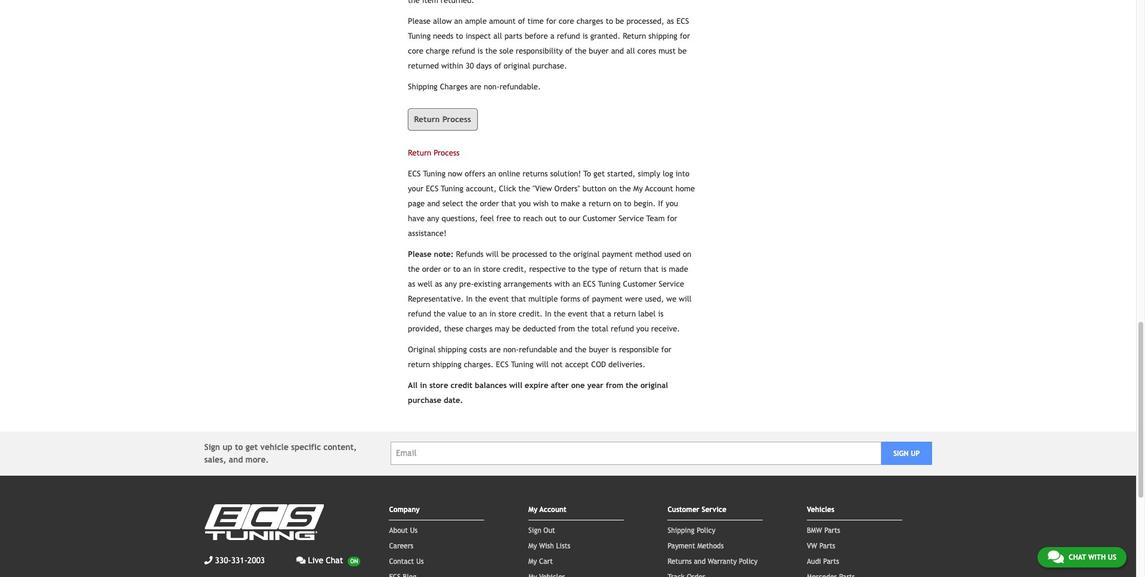 Task type: locate. For each thing, give the bounding box(es) containing it.
are down 30
[[470, 82, 482, 91]]

1 horizontal spatial account
[[645, 184, 673, 193]]

up
[[223, 443, 233, 452], [911, 450, 920, 458]]

of right days in the top left of the page
[[494, 61, 502, 70]]

needs
[[433, 31, 454, 40]]

returns and warranty policy
[[668, 558, 758, 566]]

1 horizontal spatial original
[[573, 250, 600, 259]]

0 horizontal spatial order
[[422, 265, 441, 274]]

purchase.
[[533, 61, 567, 70]]

existing
[[474, 280, 501, 289]]

1 vertical spatial any
[[445, 280, 457, 289]]

my wish lists
[[529, 542, 571, 551]]

up inside sign up button
[[911, 450, 920, 458]]

the right responsibility
[[575, 46, 587, 55]]

sign for sign up to get vehicle specific content, sales, and more.
[[204, 443, 220, 452]]

0 vertical spatial get
[[594, 169, 605, 178]]

1 horizontal spatial order
[[480, 199, 499, 208]]

0 vertical spatial order
[[480, 199, 499, 208]]

bmw
[[807, 527, 822, 535]]

1 horizontal spatial event
[[568, 310, 588, 319]]

if
[[658, 199, 664, 208]]

us right about
[[410, 527, 418, 535]]

get up more.
[[246, 443, 258, 452]]

return inside ecs tuning now offers an online returns solution! to get started, simply log into your ecs tuning account, click the "view orders" button on the my account home page and select the order that you wish to make a return on to begin. if you have any questions, feel free to reach out to our customer service team for assistance!
[[589, 199, 611, 208]]

to right value
[[469, 310, 477, 319]]

1 horizontal spatial you
[[637, 324, 649, 333]]

purchase
[[408, 396, 442, 405]]

and inside sign up to get vehicle specific content, sales, and more.
[[229, 455, 243, 465]]

0 horizontal spatial up
[[223, 443, 233, 452]]

is up deliveries.
[[611, 345, 617, 354]]

1 vertical spatial all
[[627, 46, 635, 55]]

cod
[[591, 360, 606, 369]]

0 vertical spatial service
[[619, 214, 644, 223]]

on inside refunds will be processed to the original payment method used on the order or to an in store credit, respective to the type of return that is made as well as any pre-existing arrangements with an ecs tuning customer service representative. in the event that multiple forms of payment were used, we will refund the value to an in store credit. in the event that a return label is provided, these charges may be deducted from the total refund you receive.
[[683, 250, 692, 259]]

store up may
[[499, 310, 517, 319]]

sign inside sign up to get vehicle specific content, sales, and more.
[[204, 443, 220, 452]]

you inside refunds will be processed to the original payment method used on the order or to an in store credit, respective to the type of return that is made as well as any pre-existing arrangements with an ecs tuning customer service representative. in the event that multiple forms of payment were used, we will refund the value to an in store credit. in the event that a return label is provided, these charges may be deducted from the total refund you receive.
[[637, 324, 649, 333]]

please for please allow an ample amount of time for core charges to be processed, as ecs tuning needs to inspect all parts before a refund is granted. return shipping for core charge refund is the sole responsibility of the buyer and all cores must be returned within 30 days of original purchase.
[[408, 17, 431, 25]]

is
[[583, 31, 588, 40], [478, 46, 483, 55], [661, 265, 667, 274], [658, 310, 664, 319], [611, 345, 617, 354]]

will
[[486, 250, 499, 259], [679, 295, 692, 304], [536, 360, 549, 369], [509, 381, 523, 390]]

2 vertical spatial on
[[683, 250, 692, 259]]

all left cores
[[627, 46, 635, 55]]

a inside please allow an ample amount of time for core charges to be processed, as ecs tuning needs to inspect all parts before a refund is granted. return shipping for core charge refund is the sole responsibility of the buyer and all cores must be returned within 30 days of original purchase.
[[551, 31, 555, 40]]

0 vertical spatial original
[[504, 61, 530, 70]]

in inside all in store credit balances will expire after one year from the original purchase date.
[[420, 381, 427, 390]]

comments image
[[1048, 550, 1064, 564]]

charges.
[[464, 360, 494, 369]]

0 vertical spatial please
[[408, 17, 431, 25]]

chat
[[1069, 554, 1087, 562], [326, 556, 343, 566]]

vw
[[807, 542, 818, 551]]

payment
[[602, 250, 633, 259], [592, 295, 623, 304]]

return up return process 'link'
[[414, 115, 440, 124]]

to left our
[[559, 214, 567, 223]]

offers
[[465, 169, 486, 178]]

1 vertical spatial policy
[[739, 558, 758, 566]]

0 vertical spatial store
[[483, 265, 501, 274]]

store up purchase
[[430, 381, 448, 390]]

my cart
[[529, 558, 553, 566]]

on
[[609, 184, 617, 193], [613, 199, 622, 208], [683, 250, 692, 259]]

us
[[410, 527, 418, 535], [1108, 554, 1117, 562], [416, 558, 424, 566]]

solution!
[[550, 169, 581, 178]]

policy
[[697, 527, 716, 535], [739, 558, 758, 566]]

return inside original shipping costs are non-refundable and the buyer is responsible for return shipping charges. ecs tuning will not accept cod deliveries.
[[408, 360, 430, 369]]

please allow an ample amount of time for core charges to be processed, as ecs tuning needs to inspect all parts before a refund is granted. return shipping for core charge refund is the sole responsibility of the buyer and all cores must be returned within 30 days of original purchase.
[[408, 17, 690, 70]]

30
[[466, 61, 474, 70]]

label
[[638, 310, 656, 319]]

buyer up cod
[[589, 345, 609, 354]]

live
[[308, 556, 323, 566]]

0 horizontal spatial in
[[420, 381, 427, 390]]

tuning inside original shipping costs are non-refundable and the buyer is responsible for return shipping charges. ecs tuning will not accept cod deliveries.
[[511, 360, 534, 369]]

0 horizontal spatial service
[[619, 214, 644, 223]]

in
[[474, 265, 480, 274], [490, 310, 496, 319], [420, 381, 427, 390]]

policy right the 'warranty'
[[739, 558, 758, 566]]

"view
[[533, 184, 552, 193]]

return process up now
[[408, 148, 460, 157]]

to inside sign up to get vehicle specific content, sales, and more.
[[235, 443, 243, 452]]

0 horizontal spatial charges
[[466, 324, 493, 333]]

original inside please allow an ample amount of time for core charges to be processed, as ecs tuning needs to inspect all parts before a refund is granted. return shipping for core charge refund is the sole responsibility of the buyer and all cores must be returned within 30 days of original purchase.
[[504, 61, 530, 70]]

charges up costs
[[466, 324, 493, 333]]

sign
[[204, 443, 220, 452], [894, 450, 909, 458], [529, 527, 542, 535]]

please inside please allow an ample amount of time for core charges to be processed, as ecs tuning needs to inspect all parts before a refund is granted. return shipping for core charge refund is the sole responsibility of the buyer and all cores must be returned within 30 days of original purchase.
[[408, 17, 431, 25]]

the inside original shipping costs are non-refundable and the buyer is responsible for return shipping charges. ecs tuning will not accept cod deliveries.
[[575, 345, 587, 354]]

sign inside button
[[894, 450, 909, 458]]

tuning up select
[[441, 184, 464, 193]]

1 horizontal spatial in
[[474, 265, 480, 274]]

1 vertical spatial payment
[[592, 295, 623, 304]]

2 vertical spatial original
[[641, 381, 668, 390]]

to
[[606, 17, 613, 25], [456, 31, 463, 40], [551, 199, 559, 208], [624, 199, 632, 208], [513, 214, 521, 223], [559, 214, 567, 223], [550, 250, 557, 259], [453, 265, 461, 274], [568, 265, 576, 274], [469, 310, 477, 319], [235, 443, 243, 452]]

that inside ecs tuning now offers an online returns solution! to get started, simply log into your ecs tuning account, click the "view orders" button on the my account home page and select the order that you wish to make a return on to begin. if you have any questions, feel free to reach out to our customer service team for assistance!
[[502, 199, 516, 208]]

chat right comments image at the bottom of page
[[1069, 554, 1087, 562]]

of right 'type' on the right top of page
[[610, 265, 617, 274]]

value
[[448, 310, 467, 319]]

are right costs
[[489, 345, 501, 354]]

0 vertical spatial shipping
[[408, 82, 438, 91]]

original down sole
[[504, 61, 530, 70]]

expire
[[525, 381, 549, 390]]

and up not
[[560, 345, 573, 354]]

2 vertical spatial parts
[[824, 558, 840, 566]]

deducted
[[523, 324, 556, 333]]

page
[[408, 199, 425, 208]]

shipping up "credit"
[[433, 360, 462, 369]]

1 horizontal spatial non-
[[503, 345, 519, 354]]

2 horizontal spatial original
[[641, 381, 668, 390]]

in
[[466, 295, 473, 304], [545, 310, 552, 319]]

be right must
[[678, 46, 687, 55]]

0 vertical spatial process
[[443, 115, 472, 124]]

1 vertical spatial from
[[606, 381, 624, 390]]

as inside please allow an ample amount of time for core charges to be processed, as ecs tuning needs to inspect all parts before a refund is granted. return shipping for core charge refund is the sole responsibility of the buyer and all cores must be returned within 30 days of original purchase.
[[667, 17, 674, 25]]

0 vertical spatial any
[[427, 214, 439, 223]]

0 horizontal spatial with
[[555, 280, 570, 289]]

service up shipping policy link
[[702, 506, 727, 514]]

1 please from the top
[[408, 17, 431, 25]]

0 horizontal spatial all
[[494, 31, 502, 40]]

a up "total"
[[607, 310, 612, 319]]

parts for bmw parts
[[825, 527, 841, 535]]

methods
[[698, 542, 724, 551]]

0 vertical spatial policy
[[697, 527, 716, 535]]

1 vertical spatial please
[[408, 250, 432, 259]]

parts right bmw
[[825, 527, 841, 535]]

2 please from the top
[[408, 250, 432, 259]]

and inside please allow an ample amount of time for core charges to be processed, as ecs tuning needs to inspect all parts before a refund is granted. return shipping for core charge refund is the sole responsibility of the buyer and all cores must be returned within 30 days of original purchase.
[[611, 46, 624, 55]]

with up forms
[[555, 280, 570, 289]]

from inside refunds will be processed to the original payment method used on the order or to an in store credit, respective to the type of return that is made as well as any pre-existing arrangements with an ecs tuning customer service representative. in the event that multiple forms of payment were used, we will refund the value to an in store credit. in the event that a return label is provided, these charges may be deducted from the total refund you receive.
[[558, 324, 575, 333]]

shipping charges are non-refundable.
[[408, 82, 541, 91]]

an right value
[[479, 310, 487, 319]]

get inside ecs tuning now offers an online returns solution! to get started, simply log into your ecs tuning account, click the "view orders" button on the my account home page and select the order that you wish to make a return on to begin. if you have any questions, feel free to reach out to our customer service team for assistance!
[[594, 169, 605, 178]]

the up accept
[[575, 345, 587, 354]]

parts right audi
[[824, 558, 840, 566]]

1 horizontal spatial are
[[489, 345, 501, 354]]

1 horizontal spatial service
[[659, 280, 684, 289]]

parts
[[825, 527, 841, 535], [820, 542, 836, 551], [824, 558, 840, 566]]

is right label
[[658, 310, 664, 319]]

will right we
[[679, 295, 692, 304]]

1 vertical spatial shipping
[[668, 527, 695, 535]]

2 horizontal spatial as
[[667, 17, 674, 25]]

non- down days in the top left of the page
[[484, 82, 500, 91]]

these
[[444, 324, 463, 333]]

up inside sign up to get vehicle specific content, sales, and more.
[[223, 443, 233, 452]]

payment up 'type' on the right top of page
[[602, 250, 633, 259]]

careers
[[389, 542, 414, 551]]

of
[[518, 17, 525, 25], [565, 46, 573, 55], [494, 61, 502, 70], [610, 265, 617, 274], [583, 295, 590, 304]]

contact
[[389, 558, 414, 566]]

a inside ecs tuning now offers an online returns solution! to get started, simply log into your ecs tuning account, click the "view orders" button on the my account home page and select the order that you wish to make a return on to begin. if you have any questions, feel free to reach out to our customer service team for assistance!
[[582, 199, 587, 208]]

charges
[[577, 17, 604, 25], [466, 324, 493, 333]]

store inside all in store credit balances will expire after one year from the original purchase date.
[[430, 381, 448, 390]]

1 buyer from the top
[[589, 46, 609, 55]]

in down pre- at the left top
[[466, 295, 473, 304]]

0 vertical spatial in
[[474, 265, 480, 274]]

service inside refunds will be processed to the original payment method used on the order or to an in store credit, respective to the type of return that is made as well as any pre-existing arrangements with an ecs tuning customer service representative. in the event that multiple forms of payment were used, we will refund the value to an in store credit. in the event that a return label is provided, these charges may be deducted from the total refund you receive.
[[659, 280, 684, 289]]

original up 'type' on the right top of page
[[573, 250, 600, 259]]

0 vertical spatial a
[[551, 31, 555, 40]]

as
[[667, 17, 674, 25], [408, 280, 415, 289], [435, 280, 442, 289]]

will inside all in store credit balances will expire after one year from the original purchase date.
[[509, 381, 523, 390]]

parts for vw parts
[[820, 542, 836, 551]]

0 vertical spatial all
[[494, 31, 502, 40]]

cores
[[638, 46, 656, 55]]

that down arrangements
[[512, 295, 526, 304]]

allow
[[433, 17, 452, 25]]

order
[[480, 199, 499, 208], [422, 265, 441, 274]]

original
[[504, 61, 530, 70], [573, 250, 600, 259], [641, 381, 668, 390]]

and down the granted.
[[611, 46, 624, 55]]

tuning down the refundable
[[511, 360, 534, 369]]

1 horizontal spatial core
[[559, 17, 574, 25]]

0 vertical spatial parts
[[825, 527, 841, 535]]

the right click
[[519, 184, 530, 193]]

charges inside refunds will be processed to the original payment method used on the order or to an in store credit, respective to the type of return that is made as well as any pre-existing arrangements with an ecs tuning customer service representative. in the event that multiple forms of payment were used, we will refund the value to an in store credit. in the event that a return label is provided, these charges may be deducted from the total refund you receive.
[[466, 324, 493, 333]]

any inside ecs tuning now offers an online returns solution! to get started, simply log into your ecs tuning account, click the "view orders" button on the my account home page and select the order that you wish to make a return on to begin. if you have any questions, feel free to reach out to our customer service team for assistance!
[[427, 214, 439, 223]]

in down refunds
[[474, 265, 480, 274]]

please down assistance!
[[408, 250, 432, 259]]

2 vertical spatial service
[[702, 506, 727, 514]]

a right before
[[551, 31, 555, 40]]

my
[[634, 184, 643, 193], [529, 506, 538, 514], [529, 542, 537, 551], [529, 558, 537, 566]]

service up we
[[659, 280, 684, 289]]

1 vertical spatial parts
[[820, 542, 836, 551]]

an
[[454, 17, 463, 25], [488, 169, 496, 178], [463, 265, 471, 274], [572, 280, 581, 289], [479, 310, 487, 319]]

0 horizontal spatial non-
[[484, 82, 500, 91]]

my left wish
[[529, 542, 537, 551]]

1 horizontal spatial sign
[[529, 527, 542, 535]]

0 vertical spatial buyer
[[589, 46, 609, 55]]

service
[[619, 214, 644, 223], [659, 280, 684, 289], [702, 506, 727, 514]]

2 vertical spatial in
[[420, 381, 427, 390]]

are inside original shipping costs are non-refundable and the buyer is responsible for return shipping charges. ecs tuning will not accept cod deliveries.
[[489, 345, 501, 354]]

as left well
[[408, 280, 415, 289]]

return down original
[[408, 360, 430, 369]]

1 vertical spatial get
[[246, 443, 258, 452]]

specific
[[291, 443, 321, 452]]

non-
[[484, 82, 500, 91], [503, 345, 519, 354]]

1 vertical spatial service
[[659, 280, 684, 289]]

1 vertical spatial are
[[489, 345, 501, 354]]

refundable.
[[500, 82, 541, 91]]

refund up "provided,"
[[408, 310, 431, 319]]

1 horizontal spatial shipping
[[668, 527, 695, 535]]

that down click
[[502, 199, 516, 208]]

the down forms
[[554, 310, 566, 319]]

2 horizontal spatial sign
[[894, 450, 909, 458]]

the up well
[[408, 265, 420, 274]]

on left begin. at the top right of the page
[[613, 199, 622, 208]]

0 vertical spatial in
[[466, 295, 473, 304]]

0 horizontal spatial core
[[408, 46, 424, 55]]

shipping inside please allow an ample amount of time for core charges to be processed, as ecs tuning needs to inspect all parts before a refund is granted. return shipping for core charge refund is the sole responsibility of the buyer and all cores must be returned within 30 days of original purchase.
[[649, 31, 678, 40]]

1 horizontal spatial customer
[[623, 280, 657, 289]]

get
[[594, 169, 605, 178], [246, 443, 258, 452]]

1 horizontal spatial any
[[445, 280, 457, 289]]

policy up the methods
[[697, 527, 716, 535]]

used
[[665, 250, 681, 259]]

feel
[[480, 214, 494, 223]]

1 vertical spatial customer
[[623, 280, 657, 289]]

sales,
[[204, 455, 226, 465]]

1 vertical spatial original
[[573, 250, 600, 259]]

1 vertical spatial with
[[1089, 554, 1106, 562]]

return
[[589, 199, 611, 208], [620, 265, 642, 274], [614, 310, 636, 319], [408, 360, 430, 369]]

0 vertical spatial shipping
[[649, 31, 678, 40]]

with inside refunds will be processed to the original payment method used on the order or to an in store credit, respective to the type of return that is made as well as any pre-existing arrangements with an ecs tuning customer service representative. in the event that multiple forms of payment were used, we will refund the value to an in store credit. in the event that a return label is provided, these charges may be deducted from the total refund you receive.
[[555, 280, 570, 289]]

account
[[645, 184, 673, 193], [540, 506, 567, 514]]

and inside original shipping costs are non-refundable and the buyer is responsible for return shipping charges. ecs tuning will not accept cod deliveries.
[[560, 345, 573, 354]]

lists
[[556, 542, 571, 551]]

responsibility
[[516, 46, 563, 55]]

original
[[408, 345, 436, 354]]

buyer inside please allow an ample amount of time for core charges to be processed, as ecs tuning needs to inspect all parts before a refund is granted. return shipping for core charge refund is the sole responsibility of the buyer and all cores must be returned within 30 days of original purchase.
[[589, 46, 609, 55]]

ample
[[465, 17, 487, 25]]

credit.
[[519, 310, 543, 319]]

process up now
[[434, 148, 460, 157]]

will left not
[[536, 360, 549, 369]]

0 vertical spatial from
[[558, 324, 575, 333]]

an up pre- at the left top
[[463, 265, 471, 274]]

330-331-2003
[[215, 556, 265, 566]]

you left the wish
[[519, 199, 531, 208]]

1 vertical spatial non-
[[503, 345, 519, 354]]

core up 'returned'
[[408, 46, 424, 55]]

event down forms
[[568, 310, 588, 319]]

chat with us link
[[1038, 548, 1127, 568]]

my left cart
[[529, 558, 537, 566]]

to left vehicle
[[235, 443, 243, 452]]

return down "method"
[[620, 265, 642, 274]]

1 vertical spatial order
[[422, 265, 441, 274]]

are
[[470, 82, 482, 91], [489, 345, 501, 354]]

order up feel
[[480, 199, 499, 208]]

shipping down these
[[438, 345, 467, 354]]

1 horizontal spatial charges
[[577, 17, 604, 25]]

0 horizontal spatial in
[[466, 295, 473, 304]]

2003
[[248, 556, 265, 566]]

account up out
[[540, 506, 567, 514]]

shipping down 'returned'
[[408, 82, 438, 91]]

1 horizontal spatial all
[[627, 46, 635, 55]]

tuning inside refunds will be processed to the original payment method used on the order or to an in store credit, respective to the type of return that is made as well as any pre-existing arrangements with an ecs tuning customer service representative. in the event that multiple forms of payment were used, we will refund the value to an in store credit. in the event that a return label is provided, these charges may be deducted from the total refund you receive.
[[598, 280, 621, 289]]

return down processed,
[[623, 31, 646, 40]]

0 horizontal spatial as
[[408, 280, 415, 289]]

tuning down 'type' on the right top of page
[[598, 280, 621, 289]]

processed,
[[627, 17, 665, 25]]

1 vertical spatial shipping
[[438, 345, 467, 354]]

sign for sign out
[[529, 527, 542, 535]]

please left allow at top
[[408, 17, 431, 25]]

chat right live
[[326, 556, 343, 566]]

an right 'offers'
[[488, 169, 496, 178]]

1 vertical spatial a
[[582, 199, 587, 208]]

charges
[[440, 82, 468, 91]]

customer right our
[[583, 214, 616, 223]]

1 vertical spatial event
[[568, 310, 588, 319]]

0 horizontal spatial chat
[[326, 556, 343, 566]]

return up 'your'
[[408, 148, 432, 157]]

accept
[[565, 360, 589, 369]]

as right well
[[435, 280, 442, 289]]

0 horizontal spatial any
[[427, 214, 439, 223]]

is down the inspect
[[478, 46, 483, 55]]

that up "total"
[[590, 310, 605, 319]]

0 vertical spatial event
[[489, 295, 509, 304]]

1 vertical spatial charges
[[466, 324, 493, 333]]

order down please note:
[[422, 265, 441, 274]]

a right make at the top of page
[[582, 199, 587, 208]]

buyer inside original shipping costs are non-refundable and the buyer is responsible for return shipping charges. ecs tuning will not accept cod deliveries.
[[589, 345, 609, 354]]

provided,
[[408, 324, 442, 333]]

and right sales,
[[229, 455, 243, 465]]

account up if
[[645, 184, 673, 193]]

1 horizontal spatial get
[[594, 169, 605, 178]]

2 vertical spatial a
[[607, 310, 612, 319]]

that
[[502, 199, 516, 208], [644, 265, 659, 274], [512, 295, 526, 304], [590, 310, 605, 319]]

2 vertical spatial store
[[430, 381, 448, 390]]

to right needs
[[456, 31, 463, 40]]

will inside original shipping costs are non-refundable and the buyer is responsible for return shipping charges. ecs tuning will not accept cod deliveries.
[[536, 360, 549, 369]]

service down begin. at the top right of the page
[[619, 214, 644, 223]]

2 horizontal spatial a
[[607, 310, 612, 319]]

1 horizontal spatial a
[[582, 199, 587, 208]]

live chat
[[308, 556, 343, 566]]

inspect
[[466, 31, 491, 40]]

shipping up payment
[[668, 527, 695, 535]]

1 vertical spatial account
[[540, 506, 567, 514]]

about us
[[389, 527, 418, 535]]

1 horizontal spatial from
[[606, 381, 624, 390]]

must
[[659, 46, 676, 55]]

my for my cart
[[529, 558, 537, 566]]

year
[[587, 381, 604, 390]]

for inside original shipping costs are non-refundable and the buyer is responsible for return shipping charges. ecs tuning will not accept cod deliveries.
[[662, 345, 672, 354]]

1 vertical spatial store
[[499, 310, 517, 319]]

on down started, on the right top of page
[[609, 184, 617, 193]]

2 buyer from the top
[[589, 345, 609, 354]]

vehicles
[[807, 506, 835, 514]]



Task type: describe. For each thing, give the bounding box(es) containing it.
0 horizontal spatial event
[[489, 295, 509, 304]]

sole
[[500, 46, 514, 55]]

comments image
[[296, 557, 306, 565]]

used,
[[645, 295, 664, 304]]

0 vertical spatial non-
[[484, 82, 500, 91]]

log
[[663, 169, 673, 178]]

sign for sign up
[[894, 450, 909, 458]]

the left 'type' on the right top of page
[[578, 265, 590, 274]]

arrangements
[[504, 280, 552, 289]]

careers link
[[389, 542, 414, 551]]

phone image
[[204, 557, 213, 565]]

wish
[[533, 199, 549, 208]]

well
[[418, 280, 433, 289]]

audi
[[807, 558, 821, 566]]

company
[[389, 506, 420, 514]]

of left time
[[518, 17, 525, 25]]

out
[[544, 527, 555, 535]]

refund right before
[[557, 31, 580, 40]]

the down started, on the right top of page
[[620, 184, 631, 193]]

customer inside refunds will be processed to the original payment method used on the order or to an in store credit, respective to the type of return that is made as well as any pre-existing arrangements with an ecs tuning customer service representative. in the event that multiple forms of payment were used, we will refund the value to an in store credit. in the event that a return label is provided, these charges may be deducted from the total refund you receive.
[[623, 280, 657, 289]]

Email email field
[[391, 442, 882, 466]]

is left the granted.
[[583, 31, 588, 40]]

1 horizontal spatial with
[[1089, 554, 1106, 562]]

click
[[499, 184, 516, 193]]

1 vertical spatial return process
[[408, 148, 460, 157]]

my inside ecs tuning now offers an online returns solution! to get started, simply log into your ecs tuning account, click the "view orders" button on the my account home page and select the order that you wish to make a return on to begin. if you have any questions, feel free to reach out to our customer service team for assistance!
[[634, 184, 643, 193]]

shipping for shipping charges are non-refundable.
[[408, 82, 438, 91]]

refund right "total"
[[611, 324, 634, 333]]

the left sole
[[485, 46, 497, 55]]

order inside refunds will be processed to the original payment method used on the order or to an in store credit, respective to the type of return that is made as well as any pre-existing arrangements with an ecs tuning customer service representative. in the event that multiple forms of payment were used, we will refund the value to an in store credit. in the event that a return label is provided, these charges may be deducted from the total refund you receive.
[[422, 265, 441, 274]]

0 vertical spatial on
[[609, 184, 617, 193]]

out
[[545, 214, 557, 223]]

cart
[[539, 558, 553, 566]]

us for contact us
[[416, 558, 424, 566]]

us for about us
[[410, 527, 418, 535]]

0 horizontal spatial account
[[540, 506, 567, 514]]

warranty
[[708, 558, 737, 566]]

0 vertical spatial payment
[[602, 250, 633, 259]]

assistance!
[[408, 229, 447, 238]]

shipping policy link
[[668, 527, 716, 535]]

refund up 30
[[452, 46, 475, 55]]

2 vertical spatial shipping
[[433, 360, 462, 369]]

1 horizontal spatial chat
[[1069, 554, 1087, 562]]

2 vertical spatial return
[[408, 148, 432, 157]]

select
[[443, 199, 464, 208]]

the left "total"
[[578, 324, 589, 333]]

be up credit, in the left of the page
[[501, 250, 510, 259]]

1 vertical spatial process
[[434, 148, 460, 157]]

credit
[[451, 381, 473, 390]]

an inside please allow an ample amount of time for core charges to be processed, as ecs tuning needs to inspect all parts before a refund is granted. return shipping for core charge refund is the sole responsibility of the buyer and all cores must be returned within 30 days of original purchase.
[[454, 17, 463, 25]]

may
[[495, 324, 510, 333]]

ecs inside please allow an ample amount of time for core charges to be processed, as ecs tuning needs to inspect all parts before a refund is granted. return shipping for core charge refund is the sole responsibility of the buyer and all cores must be returned within 30 days of original purchase.
[[677, 17, 689, 25]]

my for my account
[[529, 506, 538, 514]]

shipping policy
[[668, 527, 716, 535]]

returns
[[668, 558, 692, 566]]

and inside ecs tuning now offers an online returns solution! to get started, simply log into your ecs tuning account, click the "view orders" button on the my account home page and select the order that you wish to make a return on to begin. if you have any questions, feel free to reach out to our customer service team for assistance!
[[427, 199, 440, 208]]

to right 'free'
[[513, 214, 521, 223]]

note:
[[434, 250, 454, 259]]

ecs tuning now offers an online returns solution! to get started, simply log into your ecs tuning account, click the "view orders" button on the my account home page and select the order that you wish to make a return on to begin. if you have any questions, feel free to reach out to our customer service team for assistance!
[[408, 169, 695, 238]]

will right refunds
[[486, 250, 499, 259]]

to right the wish
[[551, 199, 559, 208]]

is inside original shipping costs are non-refundable and the buyer is responsible for return shipping charges. ecs tuning will not accept cod deliveries.
[[611, 345, 617, 354]]

0 vertical spatial return process
[[414, 115, 472, 124]]

a inside refunds will be processed to the original payment method used on the order or to an in store credit, respective to the type of return that is made as well as any pre-existing arrangements with an ecs tuning customer service representative. in the event that multiple forms of payment were used, we will refund the value to an in store credit. in the event that a return label is provided, these charges may be deducted from the total refund you receive.
[[607, 310, 612, 319]]

parts
[[505, 31, 523, 40]]

original inside all in store credit balances will expire after one year from the original purchase date.
[[641, 381, 668, 390]]

any inside refunds will be processed to the original payment method used on the order or to an in store credit, respective to the type of return that is made as well as any pre-existing arrangements with an ecs tuning customer service representative. in the event that multiple forms of payment were used, we will refund the value to an in store credit. in the event that a return label is provided, these charges may be deducted from the total refund you receive.
[[445, 280, 457, 289]]

the down "existing"
[[475, 295, 487, 304]]

after
[[551, 381, 569, 390]]

amount
[[489, 17, 516, 25]]

returned
[[408, 61, 439, 70]]

to up the granted.
[[606, 17, 613, 25]]

to up respective at the left of the page
[[550, 250, 557, 259]]

button
[[583, 184, 606, 193]]

home
[[676, 184, 695, 193]]

balances
[[475, 381, 507, 390]]

original inside refunds will be processed to the original payment method used on the order or to an in store credit, respective to the type of return that is made as well as any pre-existing arrangements with an ecs tuning customer service representative. in the event that multiple forms of payment were used, we will refund the value to an in store credit. in the event that a return label is provided, these charges may be deducted from the total refund you receive.
[[573, 250, 600, 259]]

ecs tuning image
[[204, 505, 324, 540]]

payment methods link
[[668, 542, 724, 551]]

0 horizontal spatial you
[[519, 199, 531, 208]]

orders"
[[555, 184, 580, 193]]

and down payment methods link
[[694, 558, 706, 566]]

tuning left now
[[423, 169, 446, 178]]

1 horizontal spatial in
[[545, 310, 552, 319]]

made
[[669, 265, 688, 274]]

started,
[[607, 169, 636, 178]]

of up purchase.
[[565, 46, 573, 55]]

charges inside please allow an ample amount of time for core charges to be processed, as ecs tuning needs to inspect all parts before a refund is granted. return shipping for core charge refund is the sole responsibility of the buyer and all cores must be returned within 30 days of original purchase.
[[577, 17, 604, 25]]

0 vertical spatial core
[[559, 17, 574, 25]]

ecs inside refunds will be processed to the original payment method used on the order or to an in store credit, respective to the type of return that is made as well as any pre-existing arrangements with an ecs tuning customer service representative. in the event that multiple forms of payment were used, we will refund the value to an in store credit. in the event that a return label is provided, these charges may be deducted from the total refund you receive.
[[583, 280, 596, 289]]

for inside ecs tuning now offers an online returns solution! to get started, simply log into your ecs tuning account, click the "view orders" button on the my account home page and select the order that you wish to make a return on to begin. if you have any questions, feel free to reach out to our customer service team for assistance!
[[667, 214, 678, 223]]

order inside ecs tuning now offers an online returns solution! to get started, simply log into your ecs tuning account, click the "view orders" button on the my account home page and select the order that you wish to make a return on to begin. if you have any questions, feel free to reach out to our customer service team for assistance!
[[480, 199, 499, 208]]

to
[[584, 169, 591, 178]]

date.
[[444, 396, 463, 405]]

refundable
[[519, 345, 558, 354]]

the up respective at the left of the page
[[559, 250, 571, 259]]

to right respective at the left of the page
[[568, 265, 576, 274]]

respective
[[529, 265, 566, 274]]

1 vertical spatial return
[[414, 115, 440, 124]]

the down representative.
[[434, 310, 446, 319]]

be up the granted.
[[616, 17, 624, 25]]

ecs up 'your'
[[408, 169, 421, 178]]

audi parts link
[[807, 558, 840, 566]]

the down the account,
[[466, 199, 478, 208]]

service inside ecs tuning now offers an online returns solution! to get started, simply log into your ecs tuning account, click the "view orders" button on the my account home page and select the order that you wish to make a return on to begin. if you have any questions, feel free to reach out to our customer service team for assistance!
[[619, 214, 644, 223]]

within
[[441, 61, 463, 70]]

wish
[[539, 542, 554, 551]]

ecs right 'your'
[[426, 184, 439, 193]]

non- inside original shipping costs are non-refundable and the buyer is responsible for return shipping charges. ecs tuning will not accept cod deliveries.
[[503, 345, 519, 354]]

all in store credit balances will expire after one year from the original purchase date.
[[408, 381, 668, 405]]

time
[[528, 17, 544, 25]]

my for my wish lists
[[529, 542, 537, 551]]

all
[[408, 381, 418, 390]]

chat with us
[[1069, 554, 1117, 562]]

2 vertical spatial customer
[[668, 506, 700, 514]]

make
[[561, 199, 580, 208]]

that down "method"
[[644, 265, 659, 274]]

questions,
[[442, 214, 478, 223]]

be right may
[[512, 324, 521, 333]]

the inside all in store credit balances will expire after one year from the original purchase date.
[[626, 381, 638, 390]]

to left begin. at the top right of the page
[[624, 199, 632, 208]]

is left made
[[661, 265, 667, 274]]

330-331-2003 link
[[204, 555, 265, 567]]

2 horizontal spatial you
[[666, 199, 678, 208]]

parts for audi parts
[[824, 558, 840, 566]]

0 horizontal spatial are
[[470, 82, 482, 91]]

simply
[[638, 169, 661, 178]]

more.
[[246, 455, 269, 465]]

customer inside ecs tuning now offers an online returns solution! to get started, simply log into your ecs tuning account, click the "view orders" button on the my account home page and select the order that you wish to make a return on to begin. if you have any questions, feel free to reach out to our customer service team for assistance!
[[583, 214, 616, 223]]

contact us
[[389, 558, 424, 566]]

get inside sign up to get vehicle specific content, sales, and more.
[[246, 443, 258, 452]]

content,
[[324, 443, 357, 452]]

type
[[592, 265, 608, 274]]

330-
[[215, 556, 231, 566]]

refunds will be processed to the original payment method used on the order or to an in store credit, respective to the type of return that is made as well as any pre-existing arrangements with an ecs tuning customer service representative. in the event that multiple forms of payment were used, we will refund the value to an in store credit. in the event that a return label is provided, these charges may be deducted from the total refund you receive.
[[408, 250, 692, 333]]

2 horizontal spatial service
[[702, 506, 727, 514]]

up for sign up
[[911, 450, 920, 458]]

2 horizontal spatial in
[[490, 310, 496, 319]]

we
[[667, 295, 677, 304]]

return down were
[[614, 310, 636, 319]]

vw parts link
[[807, 542, 836, 551]]

your
[[408, 184, 424, 193]]

my account
[[529, 506, 567, 514]]

begin.
[[634, 199, 656, 208]]

our
[[569, 214, 581, 223]]

into
[[676, 169, 690, 178]]

shipping for shipping policy
[[668, 527, 695, 535]]

of right forms
[[583, 295, 590, 304]]

sign up
[[894, 450, 920, 458]]

customer service
[[668, 506, 727, 514]]

account inside ecs tuning now offers an online returns solution! to get started, simply log into your ecs tuning account, click the "view orders" button on the my account home page and select the order that you wish to make a return on to begin. if you have any questions, feel free to reach out to our customer service team for assistance!
[[645, 184, 673, 193]]

representative.
[[408, 295, 464, 304]]

please note:
[[408, 250, 454, 259]]

please for please note:
[[408, 250, 432, 259]]

responsible
[[619, 345, 659, 354]]

returns
[[523, 169, 548, 178]]

return inside please allow an ample amount of time for core charges to be processed, as ecs tuning needs to inspect all parts before a refund is granted. return shipping for core charge refund is the sole responsibility of the buyer and all cores must be returned within 30 days of original purchase.
[[623, 31, 646, 40]]

receive.
[[651, 324, 680, 333]]

331-
[[231, 556, 248, 566]]

account,
[[466, 184, 497, 193]]

ecs inside original shipping costs are non-refundable and the buyer is responsible for return shipping charges. ecs tuning will not accept cod deliveries.
[[496, 360, 509, 369]]

an inside ecs tuning now offers an online returns solution! to get started, simply log into your ecs tuning account, click the "view orders" button on the my account home page and select the order that you wish to make a return on to begin. if you have any questions, feel free to reach out to our customer service team for assistance!
[[488, 169, 496, 178]]

tuning inside please allow an ample amount of time for core charges to be processed, as ecs tuning needs to inspect all parts before a refund is granted. return shipping for core charge refund is the sole responsibility of the buyer and all cores must be returned within 30 days of original purchase.
[[408, 31, 431, 40]]

us right comments image at the bottom of page
[[1108, 554, 1117, 562]]

to right or on the top of page
[[453, 265, 461, 274]]

method
[[635, 250, 662, 259]]

up for sign up to get vehicle specific content, sales, and more.
[[223, 443, 233, 452]]

audi parts
[[807, 558, 840, 566]]

1 horizontal spatial policy
[[739, 558, 758, 566]]

an up forms
[[572, 280, 581, 289]]

returns and warranty policy link
[[668, 558, 758, 566]]

sign up to get vehicle specific content, sales, and more.
[[204, 443, 357, 465]]

1 horizontal spatial as
[[435, 280, 442, 289]]

have
[[408, 214, 425, 223]]

1 vertical spatial on
[[613, 199, 622, 208]]

my wish lists link
[[529, 542, 571, 551]]

from inside all in store credit balances will expire after one year from the original purchase date.
[[606, 381, 624, 390]]

vw parts
[[807, 542, 836, 551]]

1 vertical spatial core
[[408, 46, 424, 55]]



Task type: vqa. For each thing, say whether or not it's contained in the screenshot.
schwaben by race ramps - corporate logo
no



